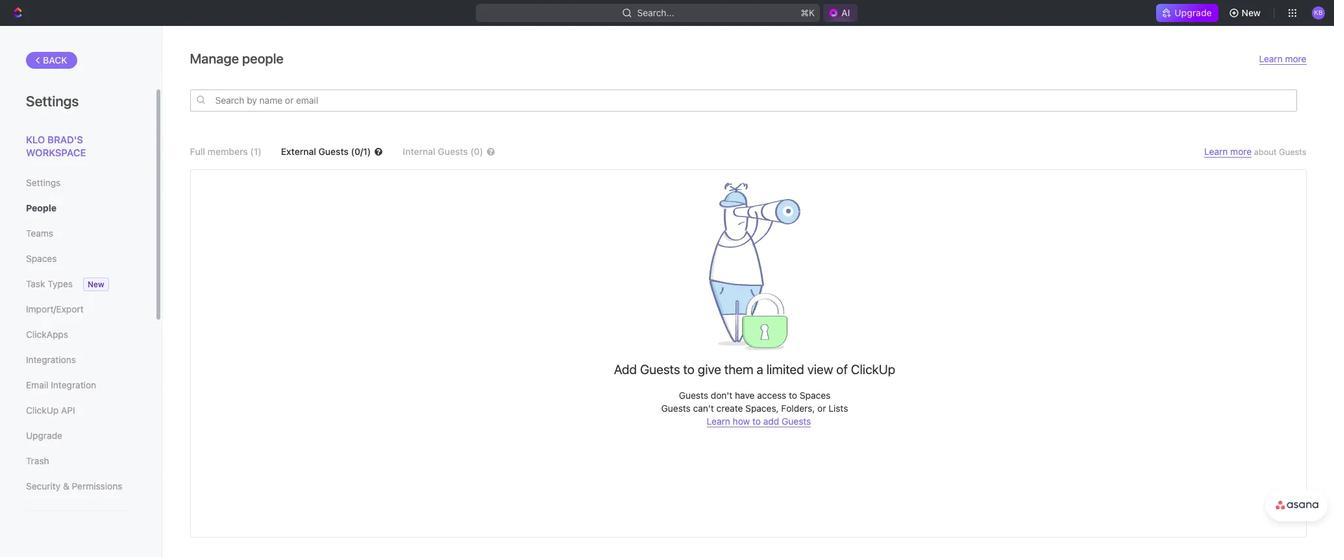 Task type: locate. For each thing, give the bounding box(es) containing it.
1 vertical spatial new
[[88, 280, 104, 290]]

external guests (0/1)
[[281, 146, 371, 157]]

people
[[242, 51, 284, 66]]

to up folders,
[[789, 390, 798, 401]]

them
[[725, 362, 754, 377]]

have
[[735, 390, 755, 401]]

settings up brad's
[[26, 93, 79, 110]]

learn for learn more about guests
[[1205, 146, 1229, 157]]

new up the "import/export" link
[[88, 280, 104, 290]]

to down spaces, on the right
[[753, 416, 761, 427]]

0 horizontal spatial new
[[88, 280, 104, 290]]

external guests (0/1) button
[[281, 146, 383, 157]]

learn left about
[[1205, 146, 1229, 157]]

0 vertical spatial to
[[684, 362, 695, 377]]

1 vertical spatial settings
[[26, 177, 61, 188]]

clickup inside "link"
[[26, 405, 59, 416]]

0 horizontal spatial spaces
[[26, 253, 57, 264]]

0 vertical spatial more
[[1286, 53, 1307, 64]]

add
[[614, 362, 637, 377]]

0 vertical spatial learn
[[1260, 53, 1283, 64]]

new
[[1242, 7, 1261, 18], [88, 280, 104, 290]]

more
[[1286, 53, 1307, 64], [1231, 146, 1252, 157]]

kb
[[1315, 9, 1324, 16]]

2 vertical spatial learn
[[707, 416, 731, 427]]

0 vertical spatial new
[[1242, 7, 1261, 18]]

learn down "new" button
[[1260, 53, 1283, 64]]

back link
[[26, 52, 77, 69]]

view
[[808, 362, 834, 377]]

settings
[[26, 93, 79, 110], [26, 177, 61, 188]]

more for learn more about guests
[[1231, 146, 1252, 157]]

1 horizontal spatial to
[[753, 416, 761, 427]]

guests left 'can't'
[[662, 403, 691, 414]]

new inside the settings element
[[88, 280, 104, 290]]

2 horizontal spatial to
[[789, 390, 798, 401]]

don't
[[711, 390, 733, 401]]

0 vertical spatial spaces
[[26, 253, 57, 264]]

settings element
[[0, 26, 162, 558]]

1 vertical spatial learn
[[1205, 146, 1229, 157]]

upgrade link
[[1157, 4, 1219, 22], [26, 425, 129, 448]]

upgrade
[[1175, 7, 1212, 18], [26, 431, 62, 442]]

guests right about
[[1280, 147, 1307, 157]]

or
[[818, 403, 826, 414]]

1 horizontal spatial learn
[[1205, 146, 1229, 157]]

folders,
[[782, 403, 815, 414]]

&
[[63, 481, 69, 492]]

clickapps link
[[26, 324, 129, 346]]

1 horizontal spatial upgrade link
[[1157, 4, 1219, 22]]

to
[[684, 362, 695, 377], [789, 390, 798, 401], [753, 416, 761, 427]]

manage people
[[190, 51, 284, 66]]

guests right add
[[640, 362, 681, 377]]

1 vertical spatial clickup
[[26, 405, 59, 416]]

0 vertical spatial clickup
[[851, 362, 896, 377]]

spaces inside "guests don't have access to spaces guests can't create spaces, folders, or lists learn how to add guests"
[[800, 390, 831, 401]]

internal guests (0) button
[[403, 146, 515, 157]]

1 vertical spatial more
[[1231, 146, 1252, 157]]

guests inside the learn more about guests
[[1280, 147, 1307, 157]]

Search by name or email text field
[[190, 89, 1297, 111]]

about
[[1255, 147, 1277, 157]]

1 vertical spatial to
[[789, 390, 798, 401]]

2 vertical spatial to
[[753, 416, 761, 427]]

upgrade down clickup api
[[26, 431, 62, 442]]

teams link
[[26, 223, 129, 245]]

new up learn more
[[1242, 7, 1261, 18]]

1 horizontal spatial new
[[1242, 7, 1261, 18]]

search...
[[638, 7, 675, 18]]

guests down folders,
[[782, 416, 811, 427]]

spaces
[[26, 253, 57, 264], [800, 390, 831, 401]]

1 horizontal spatial spaces
[[800, 390, 831, 401]]

clickup left api
[[26, 405, 59, 416]]

give
[[698, 362, 722, 377]]

learn for learn more
[[1260, 53, 1283, 64]]

learn down 'create' at the bottom right of page
[[707, 416, 731, 427]]

learn how to add guests link
[[707, 416, 811, 428]]

spaces down teams
[[26, 253, 57, 264]]

spaces inside the settings element
[[26, 253, 57, 264]]

1 horizontal spatial clickup
[[851, 362, 896, 377]]

learn
[[1260, 53, 1283, 64], [1205, 146, 1229, 157], [707, 416, 731, 427]]

0 horizontal spatial learn
[[707, 416, 731, 427]]

guests left (0/1)
[[319, 146, 349, 157]]

email integration link
[[26, 375, 129, 397]]

workspace
[[26, 146, 86, 158]]

teams
[[26, 228, 53, 239]]

integrations link
[[26, 349, 129, 372]]

0 horizontal spatial clickup
[[26, 405, 59, 416]]

create
[[717, 403, 743, 414]]

upgrade link down clickup api "link"
[[26, 425, 129, 448]]

full members (1) button
[[190, 146, 262, 157]]

security & permissions
[[26, 481, 122, 492]]

new button
[[1224, 3, 1269, 23]]

upgrade left "new" button
[[1175, 7, 1212, 18]]

1 vertical spatial upgrade
[[26, 431, 62, 442]]

klo brad's workspace
[[26, 134, 86, 158]]

1 horizontal spatial upgrade
[[1175, 7, 1212, 18]]

clickup
[[851, 362, 896, 377], [26, 405, 59, 416]]

integration
[[51, 380, 96, 391]]

how
[[733, 416, 750, 427]]

0 horizontal spatial more
[[1231, 146, 1252, 157]]

1 vertical spatial spaces
[[800, 390, 831, 401]]

0 vertical spatial settings
[[26, 93, 79, 110]]

permissions
[[72, 481, 122, 492]]

external
[[281, 146, 316, 157]]

2 horizontal spatial learn
[[1260, 53, 1283, 64]]

1 horizontal spatial more
[[1286, 53, 1307, 64]]

of
[[837, 362, 848, 377]]

clickup right of
[[851, 362, 896, 377]]

0 horizontal spatial to
[[684, 362, 695, 377]]

members
[[208, 146, 248, 157]]

kb button
[[1309, 3, 1330, 23]]

settings up people
[[26, 177, 61, 188]]

guests
[[319, 146, 349, 157], [438, 146, 468, 157], [1280, 147, 1307, 157], [640, 362, 681, 377], [679, 390, 709, 401], [662, 403, 691, 414], [782, 416, 811, 427]]

1 vertical spatial upgrade link
[[26, 425, 129, 448]]

a
[[757, 362, 764, 377]]

limited
[[767, 362, 805, 377]]

add guests to give them a limited view of clickup
[[614, 362, 896, 377]]

people link
[[26, 197, 129, 220]]

0 horizontal spatial upgrade
[[26, 431, 62, 442]]

to left give
[[684, 362, 695, 377]]

lists
[[829, 403, 849, 414]]

trash link
[[26, 451, 129, 473]]

upgrade link left "new" button
[[1157, 4, 1219, 22]]

spaces up or
[[800, 390, 831, 401]]



Task type: vqa. For each thing, say whether or not it's contained in the screenshot.
Work to the right
no



Task type: describe. For each thing, give the bounding box(es) containing it.
import/export link
[[26, 299, 129, 321]]

spaces link
[[26, 248, 129, 270]]

learn more
[[1260, 53, 1307, 64]]

types
[[48, 279, 73, 290]]

people
[[26, 203, 57, 214]]

security
[[26, 481, 61, 492]]

full members (1)
[[190, 146, 262, 157]]

email integration
[[26, 380, 96, 391]]

(0)
[[471, 146, 483, 157]]

guests left (0) on the left top of the page
[[438, 146, 468, 157]]

ai button
[[824, 4, 859, 22]]

klo
[[26, 134, 45, 145]]

can't
[[693, 403, 714, 414]]

clickup api
[[26, 405, 75, 416]]

upgrade inside the settings element
[[26, 431, 62, 442]]

0 vertical spatial upgrade
[[1175, 7, 1212, 18]]

more for learn more
[[1286, 53, 1307, 64]]

2 settings from the top
[[26, 177, 61, 188]]

integrations
[[26, 355, 76, 366]]

(0/1)
[[351, 146, 371, 157]]

guests don't have access to spaces guests can't create spaces, folders, or lists learn how to add guests
[[662, 390, 849, 427]]

spaces,
[[746, 403, 779, 414]]

clickup api link
[[26, 400, 129, 422]]

ai
[[842, 7, 851, 18]]

api
[[61, 405, 75, 416]]

clickapps
[[26, 329, 68, 340]]

task types
[[26, 279, 73, 290]]

(1)
[[250, 146, 262, 157]]

0 vertical spatial upgrade link
[[1157, 4, 1219, 22]]

⌘k
[[801, 7, 815, 18]]

manage
[[190, 51, 239, 66]]

new inside button
[[1242, 7, 1261, 18]]

full
[[190, 146, 205, 157]]

access
[[758, 390, 787, 401]]

internal guests (0)
[[403, 146, 483, 157]]

learn more about guests
[[1205, 146, 1307, 157]]

import/export
[[26, 304, 84, 315]]

0 horizontal spatial upgrade link
[[26, 425, 129, 448]]

learn inside "guests don't have access to spaces guests can't create spaces, folders, or lists learn how to add guests"
[[707, 416, 731, 427]]

settings link
[[26, 172, 129, 194]]

guests up 'can't'
[[679, 390, 709, 401]]

security & permissions link
[[26, 476, 129, 498]]

back
[[43, 55, 67, 66]]

add
[[764, 416, 780, 427]]

email
[[26, 380, 48, 391]]

task
[[26, 279, 45, 290]]

1 settings from the top
[[26, 93, 79, 110]]

brad's
[[48, 134, 83, 145]]

trash
[[26, 456, 49, 467]]

internal
[[403, 146, 436, 157]]



